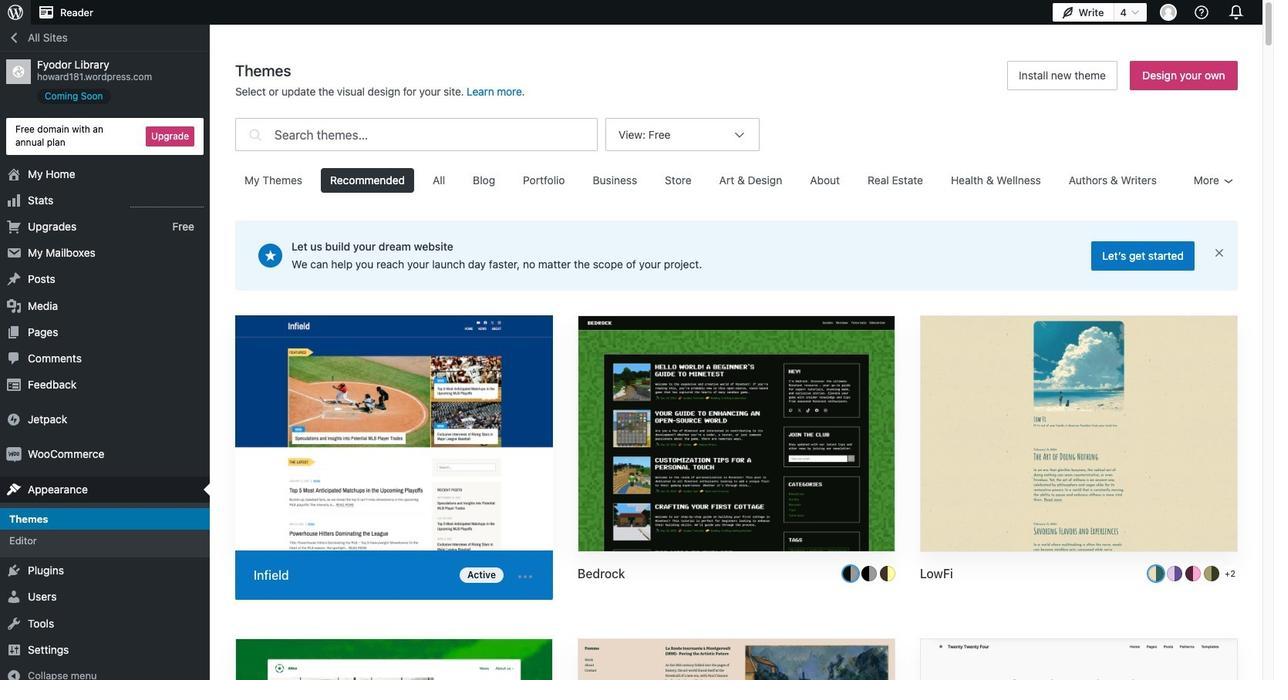 Task type: locate. For each thing, give the bounding box(es) containing it.
manage your sites image
[[6, 3, 25, 22]]

twenty twenty-four is designed to be flexible, versatile and applicable to any website. its collection of templates and patterns tailor to different needs, such as presenting a business, blogging and writing or showcasing work. a multitude of possibilities open up with just a few adjustments to color and typography. twenty twenty-four comes with style variations and full page designs to help speed up the site building process, is fully compatible with the site editor, and takes advantage of new design tools introduced in wordpress 6.4. image
[[921, 639, 1237, 680]]

None search field
[[235, 114, 598, 155]]

open search image
[[246, 114, 265, 155]]

help image
[[1192, 3, 1211, 22]]

2 img image from the top
[[6, 447, 22, 462]]

1 vertical spatial img image
[[6, 447, 22, 462]]

allez is the perfect theme site for sports practitioners or fans who want to blog about their sport. image
[[236, 639, 552, 680]]

img image
[[6, 412, 22, 428], [6, 447, 22, 462]]

0 vertical spatial img image
[[6, 412, 22, 428]]

lowfi is a simple blog theme with lo-fi aesthetics. image
[[921, 316, 1237, 553]]

1 img image from the top
[[6, 412, 22, 428]]



Task type: describe. For each thing, give the bounding box(es) containing it.
Search search field
[[275, 119, 597, 150]]

highest hourly views 0 image
[[130, 197, 204, 207]]

a passionate sports fan blog celebrating your favorite game. image
[[235, 315, 553, 554]]

inspired by the iconic worlds of minecraft and minetest, bedrock is a blog theme that reminds the immersive experience of these games. image
[[578, 316, 895, 553]]

my profile image
[[1160, 4, 1177, 21]]

dismiss image
[[1213, 246, 1226, 259]]

manage your notifications image
[[1226, 2, 1247, 23]]

more options for theme infield image
[[516, 568, 535, 586]]

pomme is a simple portfolio theme for painters. image
[[578, 639, 895, 680]]



Task type: vqa. For each thing, say whether or not it's contained in the screenshot.
IMG to the bottom
yes



